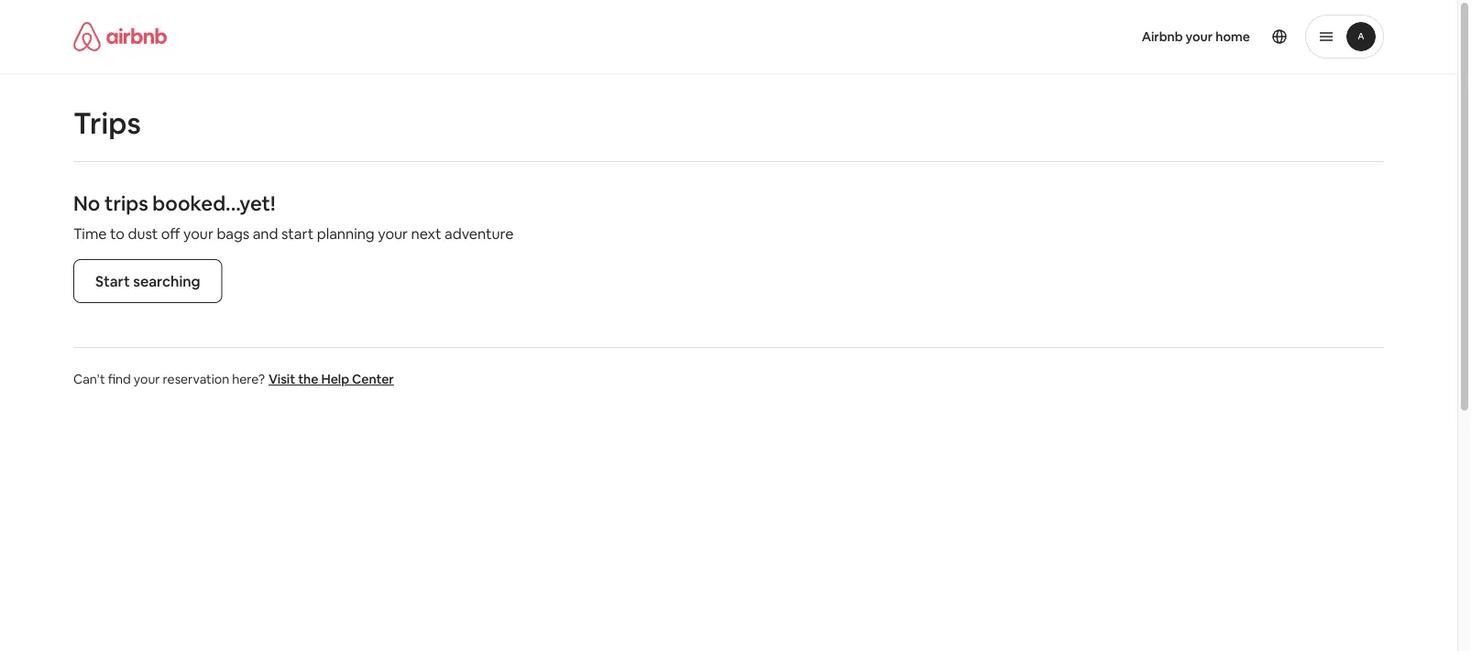 Task type: describe. For each thing, give the bounding box(es) containing it.
planning
[[317, 224, 375, 243]]

can't
[[73, 371, 105, 388]]

to
[[110, 224, 125, 243]]

start searching
[[95, 272, 200, 291]]

bags
[[217, 224, 250, 243]]

home
[[1216, 28, 1250, 45]]

dust
[[128, 224, 158, 243]]

help center
[[321, 371, 394, 388]]

your right find
[[134, 371, 160, 388]]

time
[[73, 224, 107, 243]]

profile element
[[751, 0, 1384, 73]]

and
[[253, 224, 278, 243]]

searching
[[133, 272, 200, 291]]

airbnb
[[1142, 28, 1183, 45]]

your inside profile element
[[1186, 28, 1213, 45]]

no
[[73, 190, 100, 216]]



Task type: vqa. For each thing, say whether or not it's contained in the screenshot.
your within the Profile element
yes



Task type: locate. For each thing, give the bounding box(es) containing it.
your right the off
[[183, 224, 213, 243]]

booked...yet!
[[152, 190, 275, 216]]

your
[[1186, 28, 1213, 45], [183, 224, 213, 243], [378, 224, 408, 243], [134, 371, 160, 388]]

airbnb your home link
[[1131, 17, 1261, 56]]

next adventure
[[411, 224, 514, 243]]

start
[[281, 224, 314, 243]]

start searching link
[[73, 259, 222, 303]]

can't find your reservation here? visit the help center
[[73, 371, 394, 388]]

visit the help center link
[[269, 371, 394, 388]]

find
[[108, 371, 131, 388]]

airbnb your home
[[1142, 28, 1250, 45]]

no trips booked...yet! time to dust off your bags and start planning your next adventure
[[73, 190, 514, 243]]

start
[[95, 272, 130, 291]]

your left home
[[1186, 28, 1213, 45]]

off
[[161, 224, 180, 243]]

trips
[[105, 190, 148, 216]]

the
[[298, 371, 319, 388]]

visit
[[269, 371, 295, 388]]

reservation here?
[[163, 371, 265, 388]]

trips
[[73, 104, 141, 142]]

your right planning
[[378, 224, 408, 243]]



